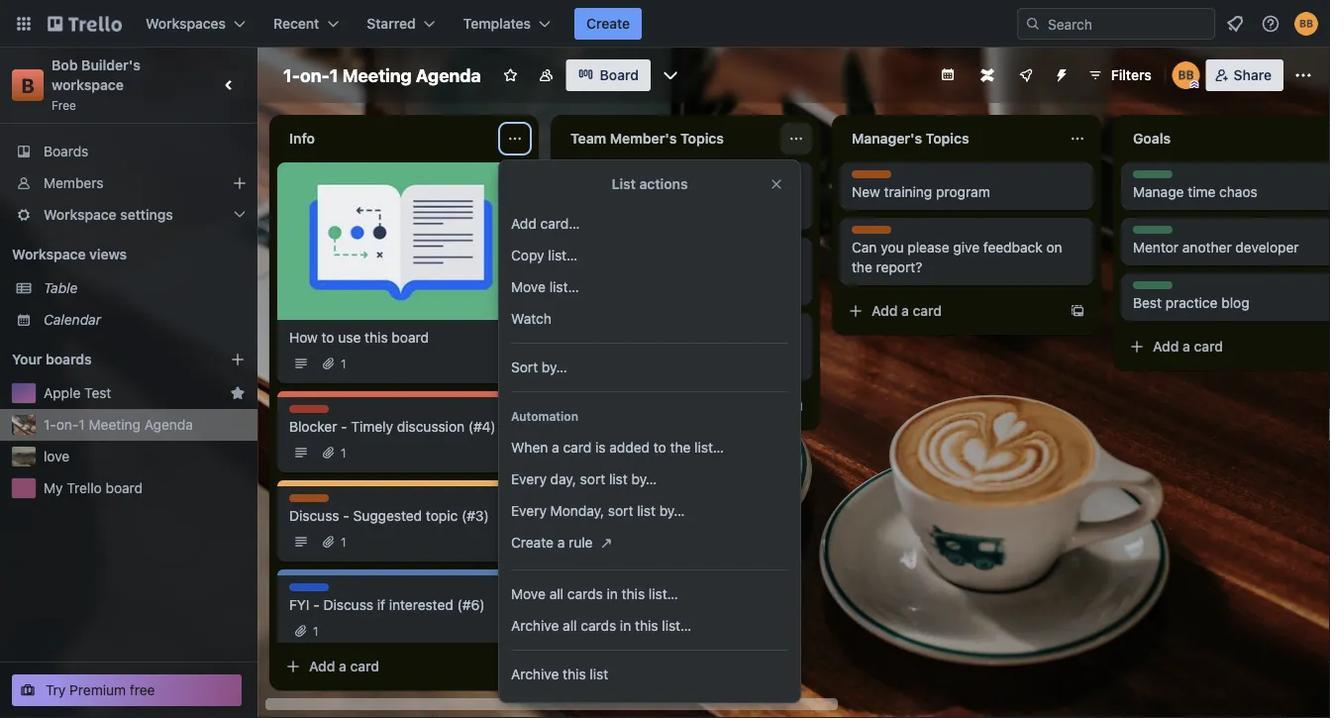 Task type: locate. For each thing, give the bounding box(es) containing it.
card down 'practice'
[[1194, 338, 1223, 355]]

move all cards in this list… link
[[499, 579, 800, 610]]

workspace up table
[[12, 246, 86, 263]]

1 horizontal spatial the
[[730, 259, 750, 275]]

color: orange, title: "discuss" element
[[852, 170, 897, 185], [852, 226, 897, 241], [571, 246, 615, 261], [289, 494, 334, 509]]

list down every day, sort list by… link
[[637, 503, 656, 519]]

every for every day, sort list by…
[[511, 471, 547, 487]]

the down the can
[[852, 259, 873, 275]]

is up forward?
[[635, 184, 645, 200]]

manage time chaos link
[[1133, 182, 1330, 202]]

0 vertical spatial add a card button
[[840, 295, 1062, 327]]

rule
[[569, 534, 593, 551]]

this down move all cards in this list… link
[[635, 618, 658, 634]]

create left rule
[[511, 534, 554, 551]]

by… down the when a card is added to the list… link
[[632, 471, 657, 487]]

1 horizontal spatial 1-
[[283, 64, 300, 86]]

1 vertical spatial -
[[343, 508, 349, 524]]

0 horizontal spatial is
[[595, 439, 606, 456]]

add
[[511, 215, 537, 232], [872, 303, 898, 319], [1153, 338, 1179, 355], [309, 658, 335, 675]]

2 topics from the left
[[926, 130, 969, 147]]

goal down goals
[[1133, 171, 1159, 185]]

discuss for discuss
[[289, 495, 334, 509]]

workspace for workspace settings
[[44, 207, 117, 223]]

cards down move all cards in this list…
[[581, 618, 616, 634]]

fyi
[[289, 584, 308, 598], [289, 597, 310, 613]]

if right velocity
[[770, 334, 778, 351]]

calendar
[[44, 312, 101, 328]]

2 horizontal spatial the
[[852, 259, 873, 275]]

on right feedback
[[1047, 239, 1063, 256]]

sort right day, on the left of the page
[[580, 471, 605, 487]]

when a card is added to the list… link
[[499, 432, 800, 464]]

create from template… image for can you please give feedback on the report?
[[1070, 303, 1086, 319]]

0 vertical spatial -
[[341, 419, 347, 435]]

add board image
[[230, 352, 246, 368]]

0 horizontal spatial the
[[670, 439, 691, 456]]

0 horizontal spatial on
[[687, 184, 703, 200]]

1 horizontal spatial add a card button
[[840, 295, 1062, 327]]

sort
[[580, 471, 605, 487], [608, 503, 633, 519]]

the inside discuss i've drafted my goals for the next few months. any feedback?
[[730, 259, 750, 275]]

color: green, title: "goal" element for mentor
[[1133, 226, 1173, 241]]

we inside blocker the team is stuck on x, how can we move forward?
[[781, 184, 799, 200]]

1 horizontal spatial meeting
[[342, 64, 412, 86]]

1 vertical spatial create from template… image
[[789, 398, 804, 414]]

goal down mentor
[[1133, 282, 1159, 296]]

goal down manage
[[1133, 227, 1159, 241]]

1 vertical spatial in
[[620, 618, 631, 634]]

by… right sort
[[542, 359, 567, 375]]

add down color: blue, title: "fyi" element
[[309, 658, 335, 675]]

Goals text field
[[1121, 123, 1330, 155]]

can right how at the right top
[[754, 184, 777, 200]]

1 horizontal spatial color: red, title: "blocker" element
[[571, 170, 614, 185]]

my trello board link
[[44, 478, 246, 498]]

add a card button down fyi - discuss if interested (#6) link
[[277, 651, 499, 683]]

1 vertical spatial color: green, title: "goal" element
[[1133, 226, 1173, 241]]

create for create
[[586, 15, 630, 32]]

2 horizontal spatial add a card
[[1153, 338, 1223, 355]]

1 vertical spatial can
[[635, 334, 658, 351]]

0 horizontal spatial topics
[[681, 130, 724, 147]]

color: red, title: "blocker" element for the team is stuck on x, how can we move forward?
[[571, 170, 614, 185]]

fyi fyi - discuss if interested (#6)
[[289, 584, 485, 613]]

interested
[[389, 597, 454, 613]]

in for move all cards in this list…
[[607, 586, 618, 602]]

a
[[902, 303, 909, 319], [1183, 338, 1191, 355], [552, 439, 559, 456], [557, 534, 565, 551], [339, 658, 347, 675]]

1- down 'recent'
[[283, 64, 300, 86]]

1 vertical spatial meeting
[[89, 417, 141, 433]]

1 horizontal spatial add a card
[[872, 303, 942, 319]]

0 horizontal spatial create
[[511, 534, 554, 551]]

a left rule
[[557, 534, 565, 551]]

boards link
[[0, 136, 258, 167]]

workspace down members
[[44, 207, 117, 223]]

we
[[781, 184, 799, 200], [613, 334, 631, 351], [782, 334, 800, 351]]

watch link
[[499, 303, 800, 335]]

in for archive all cards in this list…
[[620, 618, 631, 634]]

list down when a card is added to the list…
[[609, 471, 628, 487]]

on left x,
[[687, 184, 703, 200]]

blocker
[[571, 171, 614, 185], [289, 406, 332, 420], [289, 419, 337, 435]]

0 horizontal spatial 1-
[[44, 417, 56, 433]]

blocker inside blocker the team is stuck on x, how can we move forward?
[[571, 171, 614, 185]]

power ups image
[[1018, 67, 1034, 83]]

list… up archive all cards in this list… 'link'
[[649, 586, 678, 602]]

0 vertical spatial create from template… image
[[1070, 303, 1086, 319]]

add a card down "report?"
[[872, 303, 942, 319]]

add down best
[[1153, 338, 1179, 355]]

feedback
[[984, 239, 1043, 256]]

if inside 'i think we can improve velocity if we make some tooling changes.'
[[770, 334, 778, 351]]

1 horizontal spatial create from template… image
[[1070, 303, 1086, 319]]

developer
[[1236, 239, 1299, 256]]

1-on-1 meeting agenda down starred
[[283, 64, 481, 86]]

add down "report?"
[[872, 303, 898, 319]]

0 horizontal spatial in
[[607, 586, 618, 602]]

starred button
[[355, 8, 447, 40]]

0 horizontal spatial if
[[377, 597, 385, 613]]

meeting down the test
[[89, 417, 141, 433]]

add a card button for info
[[277, 651, 499, 683]]

the right for
[[730, 259, 750, 275]]

1-on-1 meeting agenda down apple test "link"
[[44, 417, 193, 433]]

color: green, title: "goal" element down manage
[[1133, 226, 1173, 241]]

2 every from the top
[[511, 503, 547, 519]]

0 vertical spatial on
[[687, 184, 703, 200]]

0 vertical spatial move
[[511, 279, 546, 295]]

manager's topics
[[852, 130, 969, 147]]

members link
[[0, 167, 258, 199]]

Team Member's Topics text field
[[559, 123, 777, 155]]

new
[[852, 184, 880, 200]]

table link
[[44, 278, 246, 298]]

- inside fyi fyi - discuss if interested (#6)
[[313, 597, 320, 613]]

my
[[647, 259, 666, 275]]

board
[[392, 329, 429, 346], [106, 480, 143, 496]]

3 goal from the top
[[1133, 282, 1159, 296]]

2 move from the top
[[511, 586, 546, 602]]

suggested
[[353, 508, 422, 524]]

color: red, title: "blocker" element up move
[[571, 170, 614, 185]]

if
[[770, 334, 778, 351], [377, 597, 385, 613]]

topics inside text box
[[926, 130, 969, 147]]

is for stuck
[[635, 184, 645, 200]]

workspace views
[[12, 246, 127, 263]]

0 horizontal spatial agenda
[[144, 417, 193, 433]]

0 vertical spatial cards
[[568, 586, 603, 602]]

we right velocity
[[782, 334, 800, 351]]

archive inside 'link'
[[511, 618, 559, 634]]

color: orange, title: "discuss" element down new
[[852, 226, 897, 241]]

meeting
[[342, 64, 412, 86], [89, 417, 141, 433]]

few
[[571, 279, 594, 295]]

archive for archive all cards in this list…
[[511, 618, 559, 634]]

a down "report?"
[[902, 303, 909, 319]]

all down create a rule
[[550, 586, 564, 602]]

add a card down 'practice'
[[1153, 338, 1223, 355]]

calendar link
[[44, 310, 246, 330]]

by… down every day, sort list by… link
[[660, 503, 685, 519]]

1 vertical spatial add a card
[[1153, 338, 1223, 355]]

added
[[609, 439, 650, 456]]

2 fyi from the top
[[289, 597, 310, 613]]

sort for monday,
[[608, 503, 633, 519]]

all for move
[[550, 586, 564, 602]]

0 horizontal spatial add a card button
[[277, 651, 499, 683]]

1 topics from the left
[[681, 130, 724, 147]]

mentor
[[1133, 239, 1179, 256]]

2 vertical spatial by…
[[660, 503, 685, 519]]

every down the when in the bottom left of the page
[[511, 471, 547, 487]]

0 horizontal spatial create from template… image
[[789, 398, 804, 414]]

0 vertical spatial goal
[[1133, 171, 1159, 185]]

0 vertical spatial sort
[[580, 471, 605, 487]]

1 goal from the top
[[1133, 171, 1159, 185]]

create from template… image for i've drafted my goals for the next few months. any feedback?
[[789, 398, 804, 414]]

2 horizontal spatial by…
[[660, 503, 685, 519]]

1 archive from the top
[[511, 618, 559, 634]]

2 vertical spatial list
[[590, 666, 608, 683]]

list
[[609, 471, 628, 487], [637, 503, 656, 519], [590, 666, 608, 683]]

topics up 'discuss new training program'
[[926, 130, 969, 147]]

1 down apple test
[[79, 417, 85, 433]]

0 vertical spatial in
[[607, 586, 618, 602]]

free
[[130, 682, 155, 698]]

1
[[330, 64, 338, 86], [341, 357, 346, 371], [79, 417, 85, 433], [341, 446, 346, 460], [341, 535, 346, 549], [313, 624, 319, 638]]

customize views image
[[661, 65, 680, 85]]

can
[[852, 239, 877, 256]]

1 vertical spatial list
[[637, 503, 656, 519]]

create from template… image
[[507, 659, 523, 675]]

topics up x,
[[681, 130, 724, 147]]

1- up love
[[44, 417, 56, 433]]

0 horizontal spatial color: red, title: "blocker" element
[[289, 405, 332, 420]]

this inside the how to use this board link
[[365, 329, 388, 346]]

watch
[[511, 311, 552, 327]]

1 vertical spatial every
[[511, 503, 547, 519]]

color: green, title: "goal" element down mentor
[[1133, 281, 1173, 296]]

to right added
[[654, 439, 666, 456]]

apple
[[44, 385, 81, 401]]

0 vertical spatial if
[[770, 334, 778, 351]]

best
[[1133, 295, 1162, 311]]

archive up create from template… icon
[[511, 618, 559, 634]]

color: orange, title: "discuss" element down manager's
[[852, 170, 897, 185]]

- for discuss
[[343, 508, 349, 524]]

0 horizontal spatial sort
[[580, 471, 605, 487]]

goal for best
[[1133, 282, 1159, 296]]

all for archive
[[563, 618, 577, 634]]

1 every from the top
[[511, 471, 547, 487]]

in down move all cards in this list… link
[[620, 618, 631, 634]]

discuss for new
[[852, 171, 897, 185]]

agenda
[[416, 64, 481, 86], [144, 417, 193, 433]]

1 horizontal spatial to
[[654, 439, 666, 456]]

1 vertical spatial color: red, title: "blocker" element
[[289, 405, 332, 420]]

goal inside goal manage time chaos
[[1133, 171, 1159, 185]]

0 horizontal spatial board
[[106, 480, 143, 496]]

monday,
[[550, 503, 604, 519]]

board down 'love' link at the bottom left of page
[[106, 480, 143, 496]]

1 vertical spatial all
[[563, 618, 577, 634]]

move down copy
[[511, 279, 546, 295]]

0 vertical spatial add a card
[[872, 303, 942, 319]]

cards up the archive all cards in this list…
[[568, 586, 603, 602]]

1 vertical spatial move
[[511, 586, 546, 602]]

archive for archive this list
[[511, 666, 559, 683]]

1 color: green, title: "goal" element from the top
[[1133, 170, 1173, 185]]

0 vertical spatial 1-
[[283, 64, 300, 86]]

think
[[578, 334, 609, 351]]

0 horizontal spatial can
[[635, 334, 658, 351]]

day,
[[550, 471, 576, 487]]

move list…
[[511, 279, 579, 295]]

1 vertical spatial 1-
[[44, 417, 56, 433]]

add a card down fyi fyi - discuss if interested (#6)
[[309, 658, 379, 675]]

2 vertical spatial -
[[313, 597, 320, 613]]

cards inside 'link'
[[581, 618, 616, 634]]

2 vertical spatial goal
[[1133, 282, 1159, 296]]

create up board link
[[586, 15, 630, 32]]

0 vertical spatial meeting
[[342, 64, 412, 86]]

is inside blocker the team is stuck on x, how can we move forward?
[[635, 184, 645, 200]]

add a card button
[[840, 295, 1062, 327], [1121, 331, 1330, 363], [277, 651, 499, 683]]

color: green, title: "goal" element down goals
[[1133, 170, 1173, 185]]

color: green, title: "goal" element
[[1133, 170, 1173, 185], [1133, 226, 1173, 241], [1133, 281, 1173, 296]]

color: green, title: "goal" element for manage
[[1133, 170, 1173, 185]]

0 vertical spatial every
[[511, 471, 547, 487]]

3 color: green, title: "goal" element from the top
[[1133, 281, 1173, 296]]

0 horizontal spatial to
[[322, 329, 334, 346]]

blocker for the
[[571, 171, 614, 185]]

all inside 'link'
[[563, 618, 577, 634]]

if left interested
[[377, 597, 385, 613]]

a down 'practice'
[[1183, 338, 1191, 355]]

1 horizontal spatial topics
[[926, 130, 969, 147]]

add a card for manager's topics
[[872, 303, 942, 319]]

0 vertical spatial board
[[392, 329, 429, 346]]

2 vertical spatial add a card button
[[277, 651, 499, 683]]

is for added
[[595, 439, 606, 456]]

color: orange, title: "discuss" element left suggested
[[289, 494, 334, 509]]

1 vertical spatial create
[[511, 534, 554, 551]]

1 vertical spatial goal
[[1133, 227, 1159, 241]]

add a card button down best practice blog link
[[1121, 331, 1330, 363]]

blocker - timely discussion (#4) link
[[289, 417, 511, 437]]

apple test
[[44, 385, 111, 401]]

0 vertical spatial color: red, title: "blocker" element
[[571, 170, 614, 185]]

1 vertical spatial on
[[1047, 239, 1063, 256]]

automation image
[[1046, 59, 1074, 87]]

discuss inside fyi fyi - discuss if interested (#6)
[[323, 597, 373, 613]]

a right the when in the bottom left of the page
[[552, 439, 559, 456]]

this
[[365, 329, 388, 346], [622, 586, 645, 602], [635, 618, 658, 634], [563, 666, 586, 683]]

0 horizontal spatial on-
[[56, 417, 79, 433]]

0 horizontal spatial by…
[[542, 359, 567, 375]]

0 vertical spatial on-
[[300, 64, 330, 86]]

goal inside 'goal best practice blog'
[[1133, 282, 1159, 296]]

sort down every day, sort list by… link
[[608, 503, 633, 519]]

every inside every monday, sort list by… link
[[511, 503, 547, 519]]

every for every monday, sort list by…
[[511, 503, 547, 519]]

2 goal from the top
[[1133, 227, 1159, 241]]

Search field
[[1041, 9, 1215, 39]]

discuss i've drafted my goals for the next few months. any feedback?
[[571, 247, 782, 295]]

0 vertical spatial agenda
[[416, 64, 481, 86]]

meeting down starred
[[342, 64, 412, 86]]

boards
[[44, 143, 89, 159]]

move
[[571, 204, 605, 220]]

some
[[609, 354, 643, 371]]

discuss inside 'discuss new training program'
[[852, 171, 897, 185]]

create button
[[575, 8, 642, 40]]

star or unstar board image
[[503, 67, 519, 83]]

1 horizontal spatial can
[[754, 184, 777, 200]]

2 vertical spatial add a card
[[309, 658, 379, 675]]

color: red, title: "blocker" element left timely on the left bottom of page
[[289, 405, 332, 420]]

1 vertical spatial agenda
[[144, 417, 193, 433]]

workspace inside workspace settings dropdown button
[[44, 207, 117, 223]]

0 vertical spatial workspace
[[44, 207, 117, 223]]

1 down color: blue, title: "fyi" element
[[313, 624, 319, 638]]

1 horizontal spatial if
[[770, 334, 778, 351]]

2 color: green, title: "goal" element from the top
[[1133, 226, 1173, 241]]

1 horizontal spatial on-
[[300, 64, 330, 86]]

goal manage time chaos
[[1133, 171, 1258, 200]]

on- down apple
[[56, 417, 79, 433]]

create inside button
[[586, 15, 630, 32]]

color: orange, title: "discuss" element up few
[[571, 246, 615, 261]]

archive down the archive all cards in this list…
[[511, 666, 559, 683]]

0 vertical spatial color: green, title: "goal" element
[[1133, 170, 1173, 185]]

1 horizontal spatial by…
[[632, 471, 657, 487]]

this down the archive all cards in this list…
[[563, 666, 586, 683]]

color: green, title: "goal" element for best
[[1133, 281, 1173, 296]]

- inside discuss discuss - suggested topic (#3)
[[343, 508, 349, 524]]

the up every day, sort list by… link
[[670, 439, 691, 456]]

add a card for info
[[309, 658, 379, 675]]

1 down recent popup button
[[330, 64, 338, 86]]

move down create a rule
[[511, 586, 546, 602]]

cards for move
[[568, 586, 603, 602]]

in inside 'link'
[[620, 618, 631, 634]]

add card… link
[[499, 208, 800, 240]]

goal inside goal mentor another developer
[[1133, 227, 1159, 241]]

sort
[[511, 359, 538, 375]]

list down the archive all cards in this list…
[[590, 666, 608, 683]]

board inside the how to use this board link
[[392, 329, 429, 346]]

workspaces
[[146, 15, 226, 32]]

color: red, title: "blocker" element
[[571, 170, 614, 185], [289, 405, 332, 420]]

1 horizontal spatial board
[[392, 329, 429, 346]]

1 move from the top
[[511, 279, 546, 295]]

0 horizontal spatial meeting
[[89, 417, 141, 433]]

archive this list
[[511, 666, 608, 683]]

1 vertical spatial archive
[[511, 666, 559, 683]]

1- inside board name text box
[[283, 64, 300, 86]]

i've
[[571, 259, 593, 275]]

create from template… image
[[1070, 303, 1086, 319], [789, 398, 804, 414]]

1 vertical spatial if
[[377, 597, 385, 613]]

i think we can improve velocity if we make some tooling changes.
[[571, 334, 800, 371]]

is left added
[[595, 439, 606, 456]]

all down move all cards in this list…
[[563, 618, 577, 634]]

blocker blocker - timely discussion (#4)
[[289, 406, 496, 435]]

1 vertical spatial is
[[595, 439, 606, 456]]

to left use
[[322, 329, 334, 346]]

a down fyi fyi - discuss if interested (#6)
[[339, 658, 347, 675]]

1 vertical spatial on-
[[56, 417, 79, 433]]

in up the archive all cards in this list…
[[607, 586, 618, 602]]

workspace settings
[[44, 207, 173, 223]]

discuss - suggested topic (#3) link
[[289, 506, 511, 526]]

every inside every day, sort list by… link
[[511, 471, 547, 487]]

1 horizontal spatial create
[[586, 15, 630, 32]]

this right use
[[365, 329, 388, 346]]

add a card
[[872, 303, 942, 319], [1153, 338, 1223, 355], [309, 658, 379, 675]]

1-on-1 meeting agenda
[[283, 64, 481, 86], [44, 417, 193, 433]]

can up sort by… link
[[635, 334, 658, 351]]

archive
[[511, 618, 559, 634], [511, 666, 559, 683]]

discuss inside discuss can you please give feedback on the report?
[[852, 227, 897, 241]]

bob builder's workspace link
[[52, 57, 144, 93]]

0 vertical spatial can
[[754, 184, 777, 200]]

card down "report?"
[[913, 303, 942, 319]]

discuss inside discuss i've drafted my goals for the next few months. any feedback?
[[571, 247, 615, 261]]

0 vertical spatial archive
[[511, 618, 559, 634]]

agenda left star or unstar board icon
[[416, 64, 481, 86]]

list… down move all cards in this list… link
[[662, 618, 692, 634]]

board right use
[[392, 329, 429, 346]]

agenda up 'love' link at the bottom left of page
[[144, 417, 193, 433]]

move
[[511, 279, 546, 295], [511, 586, 546, 602]]

we right how at the right top
[[781, 184, 799, 200]]

can inside blocker the team is stuck on x, how can we move forward?
[[754, 184, 777, 200]]

1 vertical spatial cards
[[581, 618, 616, 634]]

board inside my trello board link
[[106, 480, 143, 496]]

2 archive from the top
[[511, 666, 559, 683]]

color: orange, title: "discuss" element for i've
[[571, 246, 615, 261]]

card down fyi - discuss if interested (#6) link
[[350, 658, 379, 675]]

this up archive all cards in this list… 'link'
[[622, 586, 645, 602]]

mentor another developer link
[[1133, 238, 1330, 258]]

1-on-1 meeting agenda inside board name text box
[[283, 64, 481, 86]]

1 horizontal spatial sort
[[608, 503, 633, 519]]

1 horizontal spatial is
[[635, 184, 645, 200]]

card up every day, sort list by…
[[563, 439, 592, 456]]

- inside the blocker blocker - timely discussion (#4)
[[341, 419, 347, 435]]

on- down recent popup button
[[300, 64, 330, 86]]

if inside fyi fyi - discuss if interested (#6)
[[377, 597, 385, 613]]

every up create a rule
[[511, 503, 547, 519]]

1 horizontal spatial on
[[1047, 239, 1063, 256]]

0 horizontal spatial add a card
[[309, 658, 379, 675]]

0 vertical spatial all
[[550, 586, 564, 602]]

in
[[607, 586, 618, 602], [620, 618, 631, 634]]

on- inside board name text box
[[300, 64, 330, 86]]

all
[[550, 586, 564, 602], [563, 618, 577, 634]]

1 vertical spatial by…
[[632, 471, 657, 487]]

add a card button down can you please give feedback on the report? link
[[840, 295, 1062, 327]]

1 vertical spatial add a card button
[[1121, 331, 1330, 363]]

2 vertical spatial color: green, title: "goal" element
[[1133, 281, 1173, 296]]



Task type: vqa. For each thing, say whether or not it's contained in the screenshot.
Move
yes



Task type: describe. For each thing, give the bounding box(es) containing it.
a for manager's topics 'add a card' button
[[902, 303, 909, 319]]

goal mentor another developer
[[1133, 227, 1299, 256]]

Info text field
[[277, 123, 495, 155]]

topic
[[426, 508, 458, 524]]

bob builder's workspace free
[[52, 57, 144, 112]]

card…
[[540, 215, 580, 232]]

changes.
[[695, 354, 753, 371]]

1 vertical spatial to
[[654, 439, 666, 456]]

settings
[[120, 207, 173, 223]]

love link
[[44, 447, 246, 467]]

how
[[289, 329, 318, 346]]

color: blue, title: "fyi" element
[[289, 583, 329, 598]]

color: orange, title: "discuss" element for can
[[852, 226, 897, 241]]

(#6)
[[457, 597, 485, 613]]

workspace navigation collapse icon image
[[216, 71, 244, 99]]

improve
[[662, 334, 713, 351]]

by… for monday,
[[660, 503, 685, 519]]

- for fyi
[[313, 597, 320, 613]]

builder's
[[81, 57, 141, 73]]

list… up every day, sort list by… link
[[695, 439, 724, 456]]

share button
[[1206, 59, 1284, 91]]

your boards
[[12, 351, 92, 368]]

Board name text field
[[273, 59, 491, 91]]

confluence icon image
[[980, 68, 994, 82]]

chaos
[[1220, 184, 1258, 200]]

calendar power-up image
[[940, 66, 956, 82]]

months.
[[597, 279, 649, 295]]

sort by…
[[511, 359, 567, 375]]

timely
[[351, 419, 393, 435]]

i
[[571, 334, 574, 351]]

discuss can you please give feedback on the report?
[[852, 227, 1063, 275]]

sort by… link
[[499, 352, 800, 383]]

topics inside text field
[[681, 130, 724, 147]]

we up some
[[613, 334, 631, 351]]

list for every day, sort list by…
[[609, 471, 628, 487]]

blocker for blocker
[[289, 406, 332, 420]]

goals
[[670, 259, 704, 275]]

team member's topics
[[571, 130, 724, 147]]

workspace for workspace views
[[12, 246, 86, 263]]

create for create a rule
[[511, 534, 554, 551]]

the for list…
[[670, 439, 691, 456]]

on inside discuss can you please give feedback on the report?
[[1047, 239, 1063, 256]]

boards
[[46, 351, 92, 368]]

0 vertical spatial by…
[[542, 359, 567, 375]]

2 horizontal spatial add a card button
[[1121, 331, 1330, 363]]

add for 'add a card' button to the right
[[1153, 338, 1179, 355]]

on inside blocker the team is stuck on x, how can we move forward?
[[687, 184, 703, 200]]

agenda inside board name text box
[[416, 64, 481, 86]]

please
[[908, 239, 950, 256]]

try premium free button
[[12, 675, 242, 706]]

1-on-1 meeting agenda link
[[44, 415, 246, 435]]

feedback?
[[681, 279, 747, 295]]

add up copy
[[511, 215, 537, 232]]

next
[[754, 259, 782, 275]]

workspace visible image
[[539, 67, 554, 83]]

manager's
[[852, 130, 922, 147]]

discuss for i've
[[571, 247, 615, 261]]

list for every monday, sort list by…
[[637, 503, 656, 519]]

search image
[[1025, 16, 1041, 32]]

templates button
[[451, 8, 563, 40]]

open information menu image
[[1261, 14, 1281, 34]]

this inside 'archive this list' link
[[563, 666, 586, 683]]

recent
[[273, 15, 319, 32]]

show menu image
[[1294, 65, 1314, 85]]

list… down card…
[[548, 247, 578, 264]]

goal for manage
[[1133, 171, 1159, 185]]

members
[[44, 175, 104, 191]]

workspace settings button
[[0, 199, 258, 231]]

filters button
[[1082, 59, 1158, 91]]

forward?
[[609, 204, 665, 220]]

this inside move all cards in this list… link
[[622, 586, 645, 602]]

make
[[571, 354, 605, 371]]

every day, sort list by…
[[511, 471, 657, 487]]

move for move all cards in this list…
[[511, 586, 546, 602]]

starred icon image
[[230, 385, 246, 401]]

try premium free
[[46, 682, 155, 698]]

bob builder (bobbuilder40) image
[[1295, 12, 1319, 36]]

recent button
[[262, 8, 351, 40]]

automation
[[511, 409, 579, 423]]

list actions
[[612, 176, 688, 192]]

discuss discuss - suggested topic (#3)
[[289, 495, 489, 524]]

1 fyi from the top
[[289, 584, 308, 598]]

sort for day,
[[580, 471, 605, 487]]

can you please give feedback on the report? link
[[852, 238, 1082, 277]]

card for info's 'add a card' button
[[350, 658, 379, 675]]

goal for mentor
[[1133, 227, 1159, 241]]

filters
[[1111, 67, 1152, 83]]

1 vertical spatial 1-on-1 meeting agenda
[[44, 417, 193, 433]]

list… inside 'link'
[[662, 618, 692, 634]]

color: red, title: "blocker" element for blocker - timely discussion (#4)
[[289, 405, 332, 420]]

0 vertical spatial to
[[322, 329, 334, 346]]

when a card is added to the list…
[[511, 439, 724, 456]]

info
[[289, 130, 315, 147]]

0 notifications image
[[1223, 12, 1247, 36]]

1 down use
[[341, 357, 346, 371]]

add card…
[[511, 215, 580, 232]]

free
[[52, 98, 76, 112]]

Manager's Topics text field
[[840, 123, 1058, 155]]

can inside 'i think we can improve velocity if we make some tooling changes.'
[[635, 334, 658, 351]]

best practice blog link
[[1133, 293, 1330, 313]]

a for info's 'add a card' button
[[339, 658, 347, 675]]

any
[[653, 279, 677, 295]]

(#4)
[[468, 419, 496, 435]]

the inside discuss can you please give feedback on the report?
[[852, 259, 873, 275]]

archive all cards in this list… link
[[499, 610, 800, 642]]

discuss new training program
[[852, 171, 990, 200]]

color: orange, title: "discuss" element for new
[[852, 170, 897, 185]]

1 down discuss discuss - suggested topic (#3)
[[341, 535, 346, 549]]

stuck
[[649, 184, 684, 200]]

the for next
[[730, 259, 750, 275]]

add a card button for manager's topics
[[840, 295, 1062, 327]]

(#3)
[[462, 508, 489, 524]]

this inside archive all cards in this list… 'link'
[[635, 618, 658, 634]]

apple test link
[[44, 383, 222, 403]]

a for 'add a card' button to the right
[[1183, 338, 1191, 355]]

back to home image
[[48, 8, 122, 40]]

card for 'add a card' button to the right
[[1194, 338, 1223, 355]]

cards for archive
[[581, 618, 616, 634]]

tooling
[[647, 354, 691, 371]]

starred
[[367, 15, 416, 32]]

actions
[[639, 176, 688, 192]]

add for info's 'add a card' button
[[309, 658, 335, 675]]

table
[[44, 280, 78, 296]]

card inside the when a card is added to the list… link
[[563, 439, 592, 456]]

add for manager's topics 'add a card' button
[[872, 303, 898, 319]]

card for manager's topics 'add a card' button
[[913, 303, 942, 319]]

create a rule
[[511, 534, 593, 551]]

meeting inside board name text box
[[342, 64, 412, 86]]

your boards with 4 items element
[[12, 348, 200, 371]]

practice
[[1166, 295, 1218, 311]]

velocity
[[717, 334, 766, 351]]

how to use this board
[[289, 329, 429, 346]]

manage
[[1133, 184, 1184, 200]]

how to use this board link
[[289, 328, 511, 348]]

for
[[708, 259, 726, 275]]

board
[[600, 67, 639, 83]]

list… down i've
[[550, 279, 579, 295]]

blocker the team is stuck on x, how can we move forward?
[[571, 171, 799, 220]]

b
[[21, 73, 34, 97]]

primary element
[[0, 0, 1330, 48]]

copy
[[511, 247, 544, 264]]

the team is stuck on x, how can we move forward? link
[[571, 182, 800, 222]]

bob builder (bobbuilder40) image
[[1173, 61, 1200, 89]]

this member is an admin of this board. image
[[1190, 80, 1199, 89]]

1 down the blocker blocker - timely discussion (#4)
[[341, 446, 346, 460]]

discuss for can
[[852, 227, 897, 241]]

- for blocker
[[341, 419, 347, 435]]

training
[[884, 184, 932, 200]]

premium
[[70, 682, 126, 698]]

by… for day,
[[632, 471, 657, 487]]

1 inside board name text box
[[330, 64, 338, 86]]

move for move list…
[[511, 279, 546, 295]]

another
[[1183, 239, 1232, 256]]

views
[[89, 246, 127, 263]]

time
[[1188, 184, 1216, 200]]

how
[[724, 184, 750, 200]]

bob
[[52, 57, 78, 73]]

archive all cards in this list…
[[511, 618, 692, 634]]



